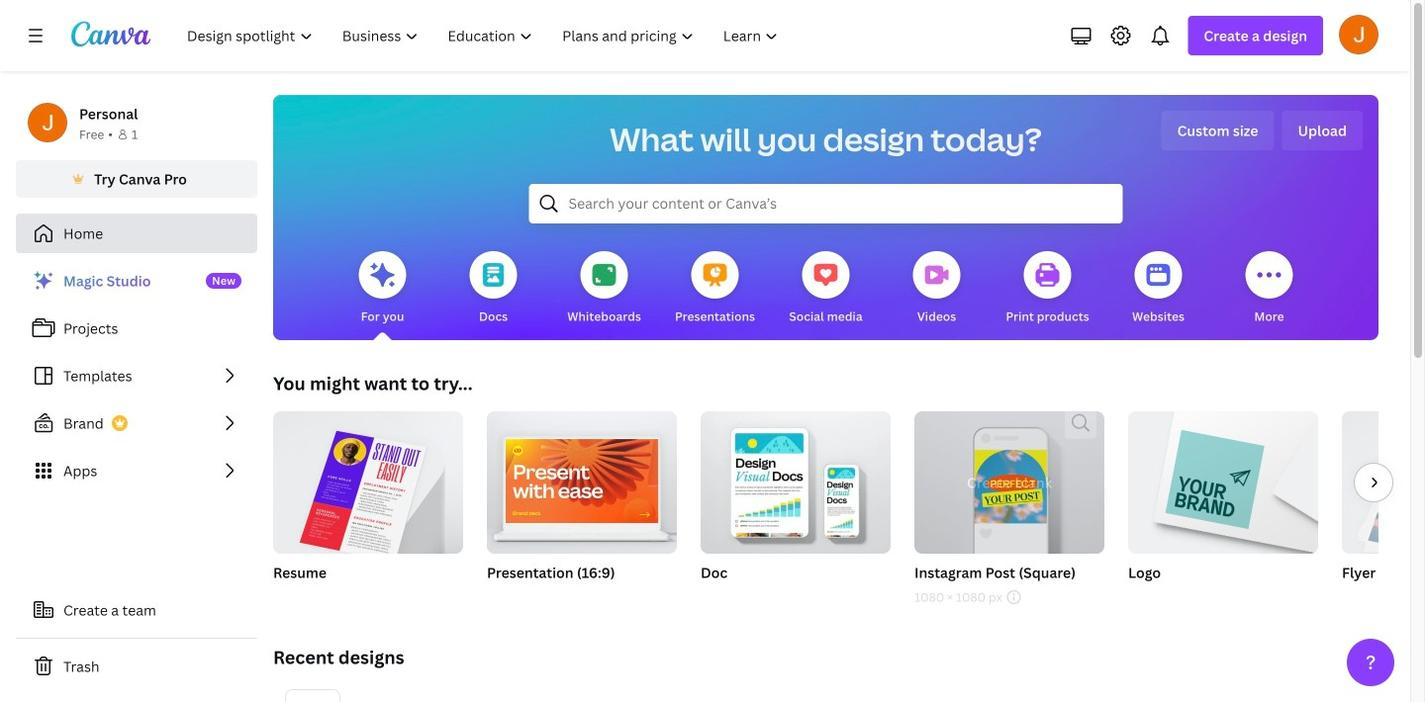Task type: locate. For each thing, give the bounding box(es) containing it.
list
[[16, 261, 257, 491]]

None search field
[[529, 184, 1123, 224]]

group
[[273, 404, 463, 608], [273, 404, 463, 563], [1128, 404, 1318, 608], [1128, 404, 1318, 554], [487, 412, 677, 608], [487, 412, 677, 554], [701, 412, 891, 608], [915, 412, 1105, 608], [915, 412, 1105, 554], [1342, 412, 1425, 608], [1342, 412, 1425, 554]]



Task type: describe. For each thing, give the bounding box(es) containing it.
Search search field
[[569, 185, 1083, 223]]

jeremy miller image
[[1339, 15, 1379, 54]]

top level navigation element
[[174, 16, 795, 55]]



Task type: vqa. For each thing, say whether or not it's contained in the screenshot.
Education element
no



